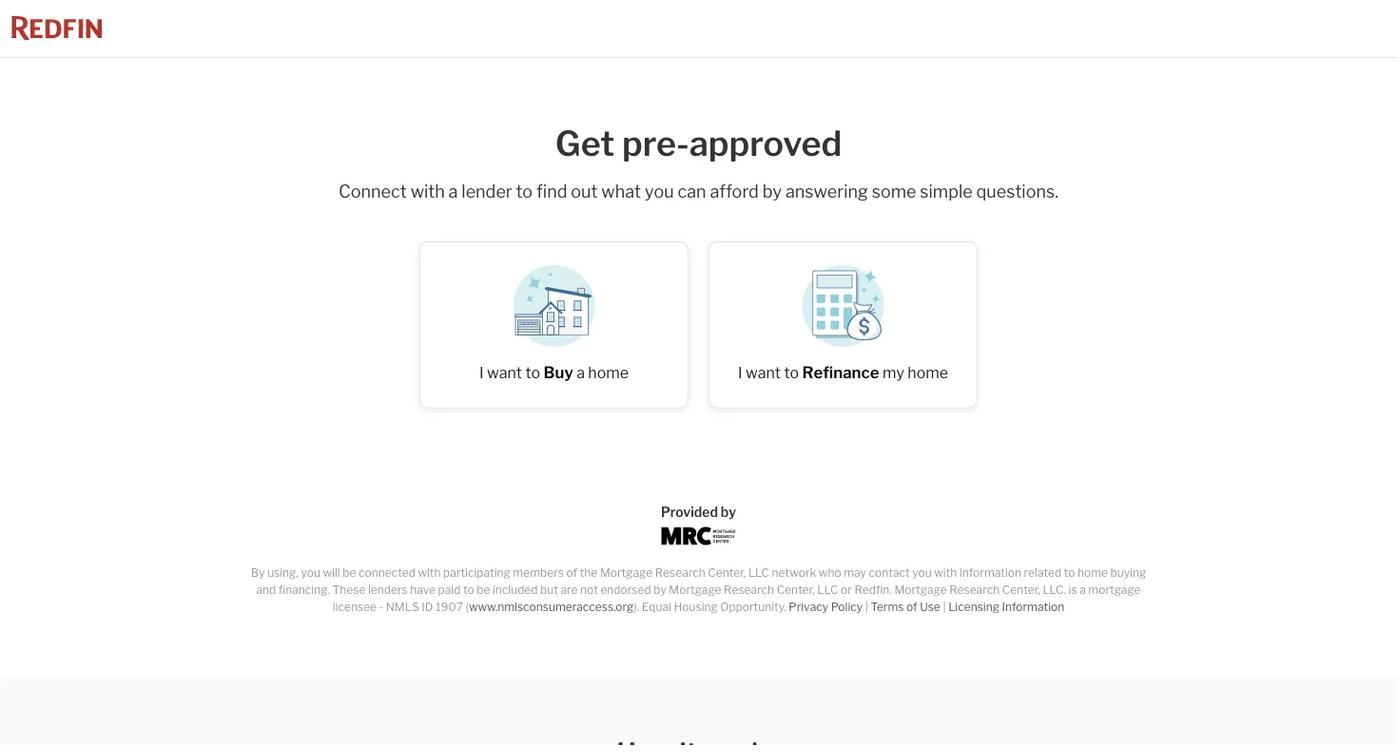 Task type: vqa. For each thing, say whether or not it's contained in the screenshot.
NMLS
yes



Task type: describe. For each thing, give the bounding box(es) containing it.
0 horizontal spatial mortgage
[[600, 566, 653, 580]]

0 horizontal spatial center,
[[708, 566, 746, 580]]

2 horizontal spatial research
[[950, 583, 1000, 597]]

0 horizontal spatial research
[[655, 566, 706, 580]]

out
[[571, 181, 598, 202]]

privacy policy link
[[789, 600, 863, 614]]

who
[[819, 566, 842, 580]]

buy
[[544, 363, 573, 382]]

answering
[[786, 181, 869, 202]]

approved
[[690, 122, 842, 164]]

connect with a lender to find out what you can afford by answering some simple questions.
[[339, 181, 1059, 202]]

want for buy
[[487, 364, 522, 382]]

a inside by using, you will be connected with participating members of the mortgage research center, llc network who may contact you with information related to home buying and financing. these lenders have paid to be included but are not endorsed by mortgage research center, llc or redfin. mortgage research center, llc. is a mortgage licensee - nmls id 1907 (
[[1080, 583, 1086, 597]]

to up is
[[1064, 566, 1076, 580]]

with up have
[[418, 566, 441, 580]]

can
[[678, 181, 707, 202]]

with up use
[[935, 566, 958, 580]]

simple questions.
[[920, 181, 1059, 202]]

privacy
[[789, 600, 829, 614]]

participating
[[443, 566, 511, 580]]

).
[[634, 600, 640, 614]]

by
[[251, 566, 265, 580]]

will
[[323, 566, 340, 580]]

the
[[580, 566, 598, 580]]

2 horizontal spatial you
[[913, 566, 932, 580]]

with right connect
[[411, 181, 445, 202]]

i for buy
[[480, 364, 484, 382]]

2 horizontal spatial mortgage
[[895, 583, 947, 597]]

are
[[561, 583, 578, 597]]

www.nmlsconsumeraccess.org link
[[469, 600, 634, 614]]

home for refinance
[[908, 364, 949, 382]]

mortgage
[[1089, 583, 1141, 597]]

home inside by using, you will be connected with participating members of the mortgage research center, llc network who may contact you with information related to home buying and financing. these lenders have paid to be included but are not endorsed by mortgage research center, llc or redfin. mortgage research center, llc. is a mortgage licensee - nmls id 1907 (
[[1078, 566, 1109, 580]]

by inside by using, you will be connected with participating members of the mortgage research center, llc network who may contact you with information related to home buying and financing. these lenders have paid to be included but are not endorsed by mortgage research center, llc or redfin. mortgage research center, llc. is a mortgage licensee - nmls id 1907 (
[[654, 583, 667, 597]]

provided by
[[661, 505, 737, 521]]

i want to refinance my home
[[738, 363, 949, 382]]

1 horizontal spatial center,
[[777, 583, 815, 597]]

refinance
[[803, 363, 880, 382]]

network
[[772, 566, 817, 580]]

connect
[[339, 181, 407, 202]]

1 vertical spatial be
[[477, 583, 490, 597]]

2 horizontal spatial by
[[763, 181, 782, 202]]

i want to buy a home
[[480, 363, 629, 382]]

id
[[422, 600, 433, 614]]

0 horizontal spatial you
[[301, 566, 321, 580]]

of for terms
[[907, 600, 918, 614]]

using,
[[267, 566, 299, 580]]

terms of use link
[[871, 600, 941, 614]]

some
[[872, 181, 917, 202]]

equal
[[642, 600, 672, 614]]

pre-
[[622, 122, 690, 164]]

financing.
[[279, 583, 330, 597]]

home for buy
[[588, 364, 629, 382]]



Task type: locate. For each thing, give the bounding box(es) containing it.
to up (
[[463, 583, 474, 597]]

2 horizontal spatial home
[[1078, 566, 1109, 580]]

0 horizontal spatial a
[[449, 181, 458, 202]]

what
[[602, 181, 641, 202]]

center, up information
[[1003, 583, 1041, 597]]

llc up opportunity.
[[749, 566, 770, 580]]

these
[[333, 583, 366, 597]]

nmls
[[386, 600, 419, 614]]

lender
[[462, 181, 513, 202]]

you up financing.
[[301, 566, 321, 580]]

1 vertical spatial a
[[577, 364, 585, 382]]

to inside the i want to buy a home
[[526, 364, 541, 382]]

of for members
[[567, 566, 578, 580]]

home inside i want to refinance my home
[[908, 364, 949, 382]]

1 want from the left
[[487, 364, 522, 382]]

mortgage up use
[[895, 583, 947, 597]]

policy
[[831, 600, 863, 614]]

want
[[487, 364, 522, 382], [746, 364, 781, 382]]

licensing
[[949, 600, 1000, 614]]

terms
[[871, 600, 904, 614]]

you right contact
[[913, 566, 932, 580]]

2 vertical spatial by
[[654, 583, 667, 597]]

1 horizontal spatial research
[[724, 583, 775, 597]]

information
[[960, 566, 1022, 580]]

2 vertical spatial a
[[1080, 583, 1086, 597]]

1 horizontal spatial i
[[738, 364, 743, 382]]

2 horizontal spatial a
[[1080, 583, 1086, 597]]

research
[[655, 566, 706, 580], [724, 583, 775, 597], [950, 583, 1000, 597]]

a
[[449, 181, 458, 202], [577, 364, 585, 382], [1080, 583, 1086, 597]]

|
[[866, 600, 869, 614], [943, 600, 946, 614]]

may
[[844, 566, 867, 580]]

0 horizontal spatial be
[[343, 566, 356, 580]]

not
[[580, 583, 598, 597]]

1 | from the left
[[866, 600, 869, 614]]

housing
[[674, 600, 718, 614]]

afford
[[710, 181, 759, 202]]

www.nmlsconsumeraccess.org ). equal housing opportunity. privacy policy | terms of use | licensing information
[[469, 600, 1065, 614]]

-
[[379, 600, 384, 614]]

connected
[[359, 566, 416, 580]]

and
[[256, 583, 276, 597]]

of inside by using, you will be connected with participating members of the mortgage research center, llc network who may contact you with information related to home buying and financing. these lenders have paid to be included but are not endorsed by mortgage research center, llc or redfin. mortgage research center, llc. is a mortgage licensee - nmls id 1907 (
[[567, 566, 578, 580]]

of
[[567, 566, 578, 580], [907, 600, 918, 614]]

to
[[516, 181, 533, 202], [526, 364, 541, 382], [785, 364, 799, 382], [1064, 566, 1076, 580], [463, 583, 474, 597]]

llc.
[[1043, 583, 1067, 597]]

you
[[645, 181, 674, 202], [301, 566, 321, 580], [913, 566, 932, 580]]

llc
[[749, 566, 770, 580], [818, 583, 839, 597]]

0 horizontal spatial by
[[654, 583, 667, 597]]

i inside i want to refinance my home
[[738, 364, 743, 382]]

home up mortgage
[[1078, 566, 1109, 580]]

1 horizontal spatial home
[[908, 364, 949, 382]]

research up housing
[[655, 566, 706, 580]]

to inside i want to refinance my home
[[785, 364, 799, 382]]

by up the mortgage research center image
[[721, 505, 737, 521]]

0 vertical spatial llc
[[749, 566, 770, 580]]

by using, you will be connected with participating members of the mortgage research center, llc network who may contact you with information related to home buying and financing. these lenders have paid to be included but are not endorsed by mortgage research center, llc or redfin. mortgage research center, llc. is a mortgage licensee - nmls id 1907 (
[[251, 566, 1147, 614]]

1 horizontal spatial a
[[577, 364, 585, 382]]

1 horizontal spatial of
[[907, 600, 918, 614]]

a left the lender
[[449, 181, 458, 202]]

option group
[[404, 224, 994, 427]]

0 horizontal spatial llc
[[749, 566, 770, 580]]

0 vertical spatial a
[[449, 181, 458, 202]]

want inside i want to refinance my home
[[746, 364, 781, 382]]

home right buy
[[588, 364, 629, 382]]

is
[[1069, 583, 1078, 597]]

licensing information link
[[949, 600, 1065, 614]]

buying
[[1111, 566, 1147, 580]]

by
[[763, 181, 782, 202], [721, 505, 737, 521], [654, 583, 667, 597]]

center, up opportunity.
[[708, 566, 746, 580]]

provided
[[661, 505, 718, 521]]

| down redfin.
[[866, 600, 869, 614]]

1 horizontal spatial by
[[721, 505, 737, 521]]

included
[[493, 583, 538, 597]]

my
[[883, 364, 905, 382]]

center, down network
[[777, 583, 815, 597]]

1 horizontal spatial want
[[746, 364, 781, 382]]

i inside the i want to buy a home
[[480, 364, 484, 382]]

2 horizontal spatial center,
[[1003, 583, 1041, 597]]

1 i from the left
[[480, 364, 484, 382]]

1 vertical spatial by
[[721, 505, 737, 521]]

information
[[1002, 600, 1065, 614]]

use
[[920, 600, 941, 614]]

center,
[[708, 566, 746, 580], [777, 583, 815, 597], [1003, 583, 1041, 597]]

want inside the i want to buy a home
[[487, 364, 522, 382]]

research up opportunity.
[[724, 583, 775, 597]]

www.nmlsconsumeraccess.org
[[469, 600, 634, 614]]

home inside the i want to buy a home
[[588, 364, 629, 382]]

1907
[[436, 600, 463, 614]]

mortgage research center image
[[662, 528, 736, 546]]

1 horizontal spatial mortgage
[[669, 583, 722, 597]]

contact
[[869, 566, 910, 580]]

redfin.
[[855, 583, 892, 597]]

to left buy
[[526, 364, 541, 382]]

licensee
[[333, 600, 377, 614]]

mortgage up the endorsed at the left of page
[[600, 566, 653, 580]]

1 horizontal spatial llc
[[818, 583, 839, 597]]

related
[[1024, 566, 1062, 580]]

i
[[480, 364, 484, 382], [738, 364, 743, 382]]

be up these
[[343, 566, 356, 580]]

2 i from the left
[[738, 364, 743, 382]]

opportunity.
[[721, 600, 787, 614]]

to left refinance
[[785, 364, 799, 382]]

0 horizontal spatial of
[[567, 566, 578, 580]]

have
[[410, 583, 436, 597]]

mortgage up housing
[[669, 583, 722, 597]]

0 vertical spatial of
[[567, 566, 578, 580]]

a right buy
[[577, 364, 585, 382]]

want left refinance
[[746, 364, 781, 382]]

0 vertical spatial by
[[763, 181, 782, 202]]

lenders
[[368, 583, 408, 597]]

want for refinance
[[746, 364, 781, 382]]

a right is
[[1080, 583, 1086, 597]]

research up licensing
[[950, 583, 1000, 597]]

of left the 'the'
[[567, 566, 578, 580]]

1 horizontal spatial be
[[477, 583, 490, 597]]

find
[[537, 181, 568, 202]]

members
[[513, 566, 564, 580]]

of left use
[[907, 600, 918, 614]]

1 horizontal spatial |
[[943, 600, 946, 614]]

get pre-approved
[[555, 122, 842, 164]]

0 horizontal spatial i
[[480, 364, 484, 382]]

endorsed
[[601, 583, 651, 597]]

by up equal
[[654, 583, 667, 597]]

1 horizontal spatial you
[[645, 181, 674, 202]]

2 | from the left
[[943, 600, 946, 614]]

0 horizontal spatial want
[[487, 364, 522, 382]]

home
[[588, 364, 629, 382], [908, 364, 949, 382], [1078, 566, 1109, 580]]

be
[[343, 566, 356, 580], [477, 583, 490, 597]]

i for refinance
[[738, 364, 743, 382]]

get
[[555, 122, 615, 164]]

with
[[411, 181, 445, 202], [418, 566, 441, 580], [935, 566, 958, 580]]

(
[[466, 600, 469, 614]]

0 horizontal spatial |
[[866, 600, 869, 614]]

2 want from the left
[[746, 364, 781, 382]]

or
[[841, 583, 852, 597]]

want left buy
[[487, 364, 522, 382]]

1 vertical spatial of
[[907, 600, 918, 614]]

mortgage
[[600, 566, 653, 580], [669, 583, 722, 597], [895, 583, 947, 597]]

you left "can"
[[645, 181, 674, 202]]

paid
[[438, 583, 461, 597]]

1 vertical spatial llc
[[818, 583, 839, 597]]

home right my
[[908, 364, 949, 382]]

to left find
[[516, 181, 533, 202]]

a inside the i want to buy a home
[[577, 364, 585, 382]]

but
[[541, 583, 558, 597]]

0 horizontal spatial home
[[588, 364, 629, 382]]

be down the participating
[[477, 583, 490, 597]]

| right use
[[943, 600, 946, 614]]

llc up 'privacy policy' link
[[818, 583, 839, 597]]

0 vertical spatial be
[[343, 566, 356, 580]]

option group containing buy
[[404, 224, 994, 427]]

by right afford
[[763, 181, 782, 202]]



